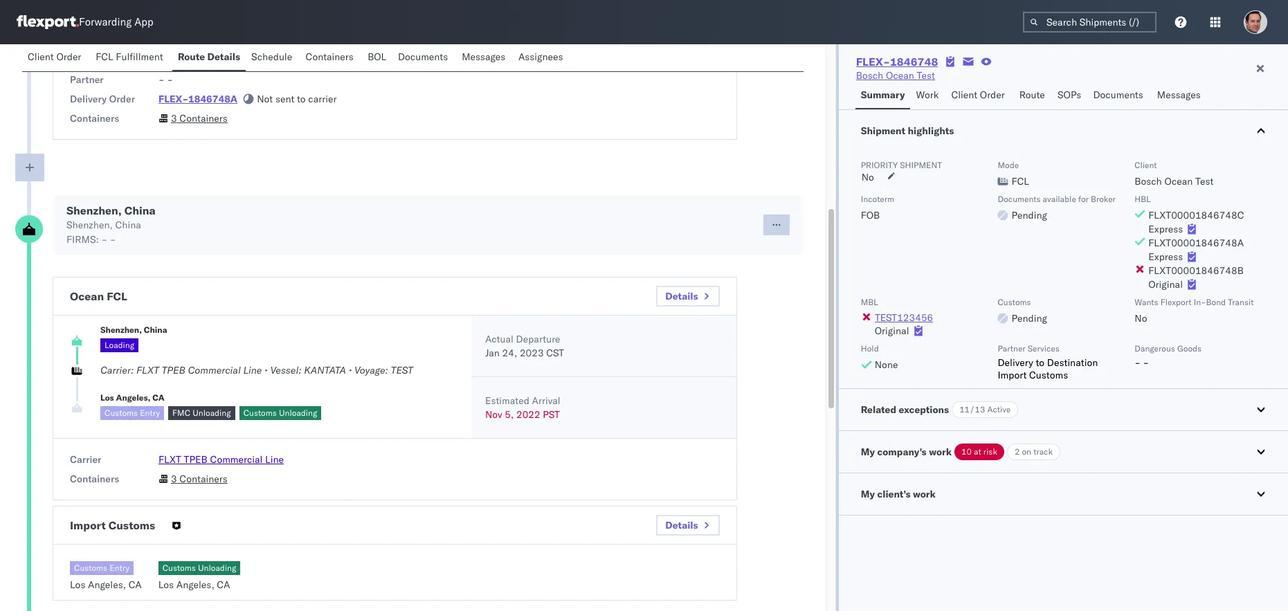 Task type: vqa. For each thing, say whether or not it's contained in the screenshot.
left NO
yes



Task type: describe. For each thing, give the bounding box(es) containing it.
customs for customs
[[998, 297, 1031, 307]]

2 vertical spatial fcl
[[107, 289, 127, 303]]

1846748
[[890, 55, 938, 69]]

angeles, for customs unloading los angeles, ca
[[176, 579, 214, 591]]

1 vertical spatial messages
[[1157, 89, 1201, 101]]

dangerous
[[1135, 343, 1175, 354]]

bosch ocean test link
[[856, 69, 935, 82]]

dangerous goods - -
[[1135, 343, 1202, 369]]

0 vertical spatial messages button
[[456, 44, 513, 71]]

bond
[[1206, 297, 1226, 307]]

carrier for partner
[[70, 54, 101, 66]]

ca for customs unloading los angeles, ca
[[217, 579, 230, 591]]

shenzhen, china loading
[[100, 324, 167, 350]]

flxt tpeb commercial line
[[159, 453, 284, 466]]

highlights
[[908, 125, 954, 137]]

destination
[[1047, 356, 1098, 369]]

work for my company's work
[[929, 446, 952, 458]]

test
[[391, 364, 413, 377]]

wants
[[1135, 297, 1158, 307]]

my company's work
[[861, 446, 952, 458]]

loading
[[105, 340, 134, 350]]

route for route details
[[178, 51, 205, 63]]

customs entry
[[105, 408, 160, 418]]

ocean inside client bosch ocean test incoterm fob
[[1165, 175, 1193, 188]]

2
[[1015, 446, 1020, 457]]

1 horizontal spatial ocean
[[886, 69, 914, 82]]

wants flexport in-bond transit no
[[1135, 297, 1254, 325]]

Search Shipments (/) text field
[[1023, 12, 1157, 33]]

1 horizontal spatial original
[[1149, 278, 1183, 291]]

10 at risk
[[961, 446, 997, 457]]

bol button
[[362, 44, 392, 71]]

pst
[[543, 408, 560, 421]]

broker
[[1091, 194, 1116, 204]]

0 horizontal spatial messages
[[462, 51, 505, 63]]

customs entry los angeles, ca
[[70, 563, 142, 591]]

2022
[[516, 408, 540, 421]]

carrier:
[[100, 364, 134, 377]]

flex- for 1846748a
[[159, 93, 188, 105]]

containers button
[[300, 44, 362, 71]]

arrival
[[532, 395, 560, 407]]

cst
[[546, 347, 564, 359]]

pending for customs
[[1012, 312, 1047, 325]]

shipment
[[900, 160, 942, 170]]

5,
[[505, 408, 514, 421]]

1 horizontal spatial order
[[109, 93, 135, 105]]

estimated arrival nov 5, 2022 pst
[[485, 395, 560, 421]]

0 vertical spatial documents button
[[392, 44, 456, 71]]

hbl
[[1135, 194, 1151, 204]]

client inside client bosch ocean test incoterm fob
[[1135, 160, 1157, 170]]

entry for customs entry
[[140, 408, 160, 418]]

1 vertical spatial commercial
[[210, 453, 263, 466]]

10
[[961, 446, 972, 457]]

schedule
[[251, 51, 292, 63]]

containers down delivery order
[[70, 112, 119, 125]]

assignees
[[518, 51, 563, 63]]

1 3 containers from the top
[[171, 112, 228, 125]]

1 horizontal spatial ca
[[153, 392, 164, 403]]

customs for customs entry
[[105, 408, 138, 418]]

pending for documents available for broker
[[1012, 209, 1047, 221]]

fulfillment
[[116, 51, 163, 63]]

fmc
[[172, 408, 190, 418]]

carrier
[[308, 93, 337, 105]]

1 horizontal spatial los
[[100, 392, 114, 403]]

1846748a
[[188, 93, 238, 105]]

jan
[[485, 347, 500, 359]]

fcl for fcl
[[1012, 175, 1029, 188]]

fmc unloading
[[172, 408, 231, 418]]

client order for right client order button
[[951, 89, 1005, 101]]

- - for carrier
[[159, 54, 173, 66]]

hold
[[861, 343, 879, 354]]

2023
[[520, 347, 544, 359]]

flex-1846748
[[856, 55, 938, 69]]

1 vertical spatial import
[[70, 518, 106, 532]]

schedule button
[[246, 44, 300, 71]]

route details
[[178, 51, 240, 63]]

order for right client order button
[[980, 89, 1005, 101]]

0 vertical spatial tpeb
[[162, 364, 185, 377]]

24,
[[502, 347, 517, 359]]

containers down flex-1846748a button at the left
[[179, 112, 228, 125]]

client's
[[877, 488, 911, 500]]

customs for customs unloading los angeles, ca
[[162, 563, 196, 573]]

documents available for broker
[[998, 194, 1116, 204]]

0 horizontal spatial ocean
[[70, 289, 104, 303]]

fcl for fcl fulfillment
[[96, 51, 113, 63]]

1 vertical spatial documents
[[1093, 89, 1143, 101]]

in-
[[1194, 297, 1206, 307]]

2 vertical spatial documents
[[998, 194, 1041, 204]]

summary
[[861, 89, 905, 101]]

1 vertical spatial shenzhen,
[[66, 219, 113, 231]]

partner for partner services delivery to destination import customs
[[998, 343, 1026, 354]]

client bosch ocean test incoterm fob
[[861, 160, 1214, 221]]

priority
[[861, 160, 898, 170]]

los for customs unloading los angeles, ca
[[158, 579, 174, 591]]

11/13
[[959, 404, 985, 415]]

1 vertical spatial china
[[115, 219, 141, 231]]

nov
[[485, 408, 502, 421]]

carrier: flxt tpeb commercial line • vessel: kantata • voyage: test
[[100, 364, 413, 377]]

not sent to carrier
[[257, 93, 337, 105]]

- - for partner
[[159, 73, 173, 86]]

1 horizontal spatial line
[[265, 453, 284, 466]]

available
[[1043, 194, 1076, 204]]

route details button
[[172, 44, 246, 71]]

fcl fulfillment button
[[90, 44, 172, 71]]

flxt00001846748b
[[1149, 264, 1244, 277]]

exceptions
[[899, 404, 949, 416]]

2 vertical spatial details
[[665, 519, 698, 532]]

flexport
[[1161, 297, 1192, 307]]

0 vertical spatial flxt
[[136, 364, 159, 377]]

mode
[[998, 160, 1019, 170]]

mbl
[[861, 297, 878, 307]]

0 vertical spatial client
[[28, 51, 54, 63]]

bosch inside client bosch ocean test incoterm fob
[[1135, 175, 1162, 188]]

1 vertical spatial flxt
[[159, 453, 181, 466]]

risk
[[984, 446, 997, 457]]

related
[[861, 404, 896, 416]]

2 details button from the top
[[656, 515, 720, 536]]

flex-1846748a
[[159, 93, 238, 105]]

my for my client's work
[[861, 488, 875, 500]]

partner services delivery to destination import customs
[[998, 343, 1098, 381]]

1 vertical spatial original
[[875, 325, 909, 337]]

1 details button from the top
[[656, 286, 720, 307]]

0 vertical spatial no
[[862, 171, 874, 183]]

company's
[[877, 446, 927, 458]]

los for customs entry los angeles, ca
[[70, 579, 85, 591]]

0 horizontal spatial bosch
[[856, 69, 883, 82]]

1 vertical spatial messages button
[[1152, 82, 1208, 109]]

my client's work button
[[839, 473, 1288, 515]]

not
[[257, 93, 273, 105]]

test123456 button
[[875, 311, 933, 324]]

shipment
[[861, 125, 905, 137]]

2 on track
[[1015, 446, 1053, 457]]

2 3 containers from the top
[[171, 473, 228, 485]]

customs unloading los angeles, ca
[[158, 563, 236, 591]]



Task type: locate. For each thing, give the bounding box(es) containing it.
route left "sops"
[[1019, 89, 1045, 101]]

1 vertical spatial flex-
[[159, 93, 188, 105]]

flxt tpeb commercial line link
[[159, 453, 284, 466]]

forwarding
[[79, 16, 132, 29]]

ocean up the flxt00001846748c
[[1165, 175, 1193, 188]]

1 3 from the top
[[171, 112, 177, 125]]

1 horizontal spatial flex-
[[856, 55, 890, 69]]

0 vertical spatial delivery
[[70, 93, 107, 105]]

unloading for customs unloading
[[279, 408, 317, 418]]

my client's work
[[861, 488, 936, 500]]

work left 10
[[929, 446, 952, 458]]

1 horizontal spatial •
[[349, 364, 352, 377]]

1 vertical spatial no
[[1135, 312, 1147, 325]]

line left vessel: on the left bottom
[[243, 364, 262, 377]]

0 vertical spatial express
[[1149, 223, 1183, 235]]

my left client's
[[861, 488, 875, 500]]

sent
[[275, 93, 294, 105]]

1 vertical spatial 3
[[171, 473, 177, 485]]

flxt00001846748c
[[1149, 209, 1244, 221]]

fcl inside button
[[96, 51, 113, 63]]

shipment highlights
[[861, 125, 954, 137]]

0 horizontal spatial los
[[70, 579, 85, 591]]

0 vertical spatial china
[[124, 204, 156, 217]]

ocean down flex-1846748 in the top right of the page
[[886, 69, 914, 82]]

tpeb up fmc
[[162, 364, 185, 377]]

shenzhen, for shenzhen, china loading
[[100, 324, 142, 335]]

containers inside button
[[306, 51, 354, 63]]

services
[[1028, 343, 1060, 354]]

no down "priority"
[[862, 171, 874, 183]]

no inside wants flexport in-bond transit no
[[1135, 312, 1147, 325]]

flex- down fulfillment
[[159, 93, 188, 105]]

to down services
[[1036, 356, 1045, 369]]

0 vertical spatial 3 containers
[[171, 112, 228, 125]]

none
[[875, 359, 898, 371]]

customs inside customs unloading los angeles, ca
[[162, 563, 196, 573]]

ca inside customs entry los angeles, ca
[[129, 579, 142, 591]]

express for flxt00001846748c
[[1149, 223, 1183, 235]]

3 containers down flex-1846748a button at the left
[[171, 112, 228, 125]]

priority shipment
[[861, 160, 942, 170]]

delivery order
[[70, 93, 135, 105]]

bosch up summary
[[856, 69, 883, 82]]

1 vertical spatial entry
[[110, 563, 129, 573]]

documents
[[398, 51, 448, 63], [1093, 89, 1143, 101], [998, 194, 1041, 204]]

0 vertical spatial client order
[[28, 51, 81, 63]]

containers up import customs
[[70, 473, 119, 485]]

los inside customs unloading los angeles, ca
[[158, 579, 174, 591]]

express for flxt00001846748a
[[1149, 251, 1183, 263]]

order down forwarding app link
[[56, 51, 81, 63]]

1 horizontal spatial client
[[951, 89, 977, 101]]

• left voyage:
[[349, 364, 352, 377]]

partner for partner
[[70, 73, 104, 86]]

documents button right "sops"
[[1088, 82, 1152, 109]]

test123456
[[875, 311, 933, 324]]

firms:
[[66, 233, 99, 246]]

order for the leftmost client order button
[[56, 51, 81, 63]]

1 pending from the top
[[1012, 209, 1047, 221]]

1 vertical spatial ocean
[[1165, 175, 1193, 188]]

vessel:
[[270, 364, 302, 377]]

angeles, inside customs unloading los angeles, ca
[[176, 579, 214, 591]]

route inside button
[[178, 51, 205, 63]]

2 horizontal spatial los
[[158, 579, 174, 591]]

0 horizontal spatial import
[[70, 518, 106, 532]]

client order button
[[22, 44, 90, 71], [946, 82, 1014, 109]]

11/13 active
[[959, 404, 1011, 415]]

3 containers
[[171, 112, 228, 125], [171, 473, 228, 485]]

import up customs entry los angeles, ca
[[70, 518, 106, 532]]

angeles,
[[116, 392, 150, 403], [88, 579, 126, 591], [176, 579, 214, 591]]

client order for the leftmost client order button
[[28, 51, 81, 63]]

fob
[[861, 209, 880, 221]]

entry for customs entry los angeles, ca
[[110, 563, 129, 573]]

customs
[[998, 297, 1031, 307], [1029, 369, 1068, 381], [105, 408, 138, 418], [243, 408, 277, 418], [108, 518, 155, 532], [74, 563, 107, 573], [162, 563, 196, 573]]

1 horizontal spatial client order
[[951, 89, 1005, 101]]

china for shenzhen, china loading
[[144, 324, 167, 335]]

express up flxt00001846748a
[[1149, 223, 1183, 235]]

0 vertical spatial - -
[[159, 54, 173, 66]]

messages
[[462, 51, 505, 63], [1157, 89, 1201, 101]]

unloading for customs unloading los angeles, ca
[[198, 563, 236, 573]]

0 horizontal spatial no
[[862, 171, 874, 183]]

for
[[1078, 194, 1089, 204]]

1 vertical spatial work
[[913, 488, 936, 500]]

sops button
[[1052, 82, 1088, 109]]

1 vertical spatial express
[[1149, 251, 1183, 263]]

pending down 'documents available for broker'
[[1012, 209, 1047, 221]]

my inside button
[[861, 488, 875, 500]]

original down test123456
[[875, 325, 909, 337]]

route inside button
[[1019, 89, 1045, 101]]

client right work 'button'
[[951, 89, 977, 101]]

1 vertical spatial my
[[861, 488, 875, 500]]

1 • from the left
[[264, 364, 268, 377]]

actual
[[485, 333, 514, 345]]

import inside partner services delivery to destination import customs
[[998, 369, 1027, 381]]

test inside bosch ocean test link
[[917, 69, 935, 82]]

test up the flxt00001846748c
[[1195, 175, 1214, 188]]

at
[[974, 446, 981, 457]]

details
[[207, 51, 240, 63], [665, 290, 698, 302], [665, 519, 698, 532]]

1 vertical spatial 3 containers
[[171, 473, 228, 485]]

delivery inside partner services delivery to destination import customs
[[998, 356, 1033, 369]]

2 express from the top
[[1149, 251, 1183, 263]]

kantata
[[304, 364, 346, 377]]

client order right work 'button'
[[951, 89, 1005, 101]]

0 vertical spatial to
[[297, 93, 306, 105]]

0 vertical spatial details
[[207, 51, 240, 63]]

unloading for fmc unloading
[[193, 408, 231, 418]]

1 horizontal spatial route
[[1019, 89, 1045, 101]]

bol
[[368, 51, 386, 63]]

0 horizontal spatial test
[[917, 69, 935, 82]]

1 vertical spatial bosch
[[1135, 175, 1162, 188]]

related exceptions
[[861, 404, 949, 416]]

import up "active"
[[998, 369, 1027, 381]]

shenzhen, for shenzhen, china shenzhen, china firms: - -
[[66, 204, 122, 217]]

my
[[861, 446, 875, 458], [861, 488, 875, 500]]

to inside partner services delivery to destination import customs
[[1036, 356, 1045, 369]]

active
[[987, 404, 1011, 415]]

test down '1846748'
[[917, 69, 935, 82]]

0 vertical spatial bosch
[[856, 69, 883, 82]]

1 horizontal spatial messages button
[[1152, 82, 1208, 109]]

route button
[[1014, 82, 1052, 109]]

goods
[[1177, 343, 1202, 354]]

0 vertical spatial messages
[[462, 51, 505, 63]]

2 horizontal spatial ca
[[217, 579, 230, 591]]

china for shenzhen, china shenzhen, china firms: - -
[[124, 204, 156, 217]]

shenzhen,
[[66, 204, 122, 217], [66, 219, 113, 231], [100, 324, 142, 335]]

client order button right work
[[946, 82, 1014, 109]]

flxt right carrier:
[[136, 364, 159, 377]]

bosch ocean test
[[856, 69, 935, 82]]

1 vertical spatial carrier
[[70, 453, 101, 466]]

0 horizontal spatial ca
[[129, 579, 142, 591]]

0 horizontal spatial •
[[264, 364, 268, 377]]

1 vertical spatial partner
[[998, 343, 1026, 354]]

voyage:
[[354, 364, 388, 377]]

work for my client's work
[[913, 488, 936, 500]]

containers down flxt tpeb commercial line
[[179, 473, 228, 485]]

shenzhen, inside shenzhen, china loading
[[100, 324, 142, 335]]

1 vertical spatial test
[[1195, 175, 1214, 188]]

1 vertical spatial client order button
[[946, 82, 1014, 109]]

los inside customs entry los angeles, ca
[[70, 579, 85, 591]]

work
[[929, 446, 952, 458], [913, 488, 936, 500]]

summary button
[[855, 82, 911, 109]]

1 horizontal spatial import
[[998, 369, 1027, 381]]

partner left services
[[998, 343, 1026, 354]]

0 vertical spatial commercial
[[188, 364, 241, 377]]

partner inside partner services delivery to destination import customs
[[998, 343, 1026, 354]]

• left vessel: on the left bottom
[[264, 364, 268, 377]]

los down import customs
[[70, 579, 85, 591]]

china
[[124, 204, 156, 217], [115, 219, 141, 231], [144, 324, 167, 335]]

0 horizontal spatial route
[[178, 51, 205, 63]]

track
[[1034, 446, 1053, 457]]

1 vertical spatial client order
[[951, 89, 1005, 101]]

client order button down flexport. image
[[22, 44, 90, 71]]

los down carrier:
[[100, 392, 114, 403]]

to right sent
[[297, 93, 306, 105]]

assignees button
[[513, 44, 571, 71]]

documents right bol button
[[398, 51, 448, 63]]

1 horizontal spatial entry
[[140, 408, 160, 418]]

1 vertical spatial pending
[[1012, 312, 1047, 325]]

customs unloading
[[243, 408, 317, 418]]

0 horizontal spatial client
[[28, 51, 54, 63]]

1 horizontal spatial to
[[1036, 356, 1045, 369]]

client down flexport. image
[[28, 51, 54, 63]]

delivery down fcl fulfillment
[[70, 93, 107, 105]]

los angeles, ca
[[100, 392, 164, 403]]

customs inside partner services delivery to destination import customs
[[1029, 369, 1068, 381]]

3 down flxt tpeb commercial line
[[171, 473, 177, 485]]

customs for customs unloading
[[243, 408, 277, 418]]

1 vertical spatial client
[[951, 89, 977, 101]]

3
[[171, 112, 177, 125], [171, 473, 177, 485]]

ocean down firms: at the top left of page
[[70, 289, 104, 303]]

0 horizontal spatial documents
[[398, 51, 448, 63]]

0 vertical spatial documents
[[398, 51, 448, 63]]

client
[[28, 51, 54, 63], [951, 89, 977, 101], [1135, 160, 1157, 170]]

ca inside customs unloading los angeles, ca
[[217, 579, 230, 591]]

0 vertical spatial work
[[929, 446, 952, 458]]

0 horizontal spatial line
[[243, 364, 262, 377]]

1 vertical spatial tpeb
[[184, 453, 208, 466]]

2 3 from the top
[[171, 473, 177, 485]]

documents down mode
[[998, 194, 1041, 204]]

tpeb down fmc unloading
[[184, 453, 208, 466]]

express
[[1149, 223, 1183, 235], [1149, 251, 1183, 263]]

express up flxt00001846748b
[[1149, 251, 1183, 263]]

1 horizontal spatial delivery
[[998, 356, 1033, 369]]

my for my company's work
[[861, 446, 875, 458]]

angeles, inside customs entry los angeles, ca
[[88, 579, 126, 591]]

1 express from the top
[[1149, 223, 1183, 235]]

entry inside customs entry los angeles, ca
[[110, 563, 129, 573]]

1 horizontal spatial documents
[[998, 194, 1041, 204]]

1 horizontal spatial bosch
[[1135, 175, 1162, 188]]

2 vertical spatial china
[[144, 324, 167, 335]]

route for route
[[1019, 89, 1045, 101]]

app
[[134, 16, 153, 29]]

client order down flexport. image
[[28, 51, 81, 63]]

no down wants
[[1135, 312, 1147, 325]]

carrier for containers
[[70, 453, 101, 466]]

flexport. image
[[17, 15, 79, 29]]

my left company's
[[861, 446, 875, 458]]

unloading inside customs unloading los angeles, ca
[[198, 563, 236, 573]]

0 vertical spatial partner
[[70, 73, 104, 86]]

containers up carrier
[[306, 51, 354, 63]]

0 horizontal spatial original
[[875, 325, 909, 337]]

0 vertical spatial line
[[243, 364, 262, 377]]

import customs
[[70, 518, 155, 532]]

delivery down services
[[998, 356, 1033, 369]]

- -
[[159, 54, 173, 66], [159, 73, 173, 86]]

line down customs unloading
[[265, 453, 284, 466]]

0 vertical spatial entry
[[140, 408, 160, 418]]

original
[[1149, 278, 1183, 291], [875, 325, 909, 337]]

-
[[159, 54, 165, 66], [167, 54, 173, 66], [159, 73, 165, 86], [167, 73, 173, 86], [101, 233, 107, 246], [110, 233, 116, 246], [1135, 356, 1141, 369], [1143, 356, 1149, 369]]

ca
[[153, 392, 164, 403], [129, 579, 142, 591], [217, 579, 230, 591]]

order
[[56, 51, 81, 63], [980, 89, 1005, 101], [109, 93, 135, 105]]

2 my from the top
[[861, 488, 875, 500]]

1 - - from the top
[[159, 54, 173, 66]]

- - down fulfillment
[[159, 73, 173, 86]]

client order
[[28, 51, 81, 63], [951, 89, 1005, 101]]

0 vertical spatial pending
[[1012, 209, 1047, 221]]

2 vertical spatial client
[[1135, 160, 1157, 170]]

1 vertical spatial line
[[265, 453, 284, 466]]

2 • from the left
[[349, 364, 352, 377]]

2 carrier from the top
[[70, 453, 101, 466]]

test inside client bosch ocean test incoterm fob
[[1195, 175, 1214, 188]]

0 vertical spatial shenzhen,
[[66, 204, 122, 217]]

flex- up 'bosch ocean test'
[[856, 55, 890, 69]]

entry down import customs
[[110, 563, 129, 573]]

2 horizontal spatial order
[[980, 89, 1005, 101]]

sops
[[1058, 89, 1081, 101]]

flex-1846748 link
[[856, 55, 938, 69]]

flex-1846748a button
[[159, 93, 238, 105]]

0 vertical spatial flex-
[[856, 55, 890, 69]]

1 vertical spatial details
[[665, 290, 698, 302]]

1 horizontal spatial messages
[[1157, 89, 1201, 101]]

0 vertical spatial details button
[[656, 286, 720, 307]]

china inside shenzhen, china loading
[[144, 324, 167, 335]]

1 vertical spatial documents button
[[1088, 82, 1152, 109]]

customs inside customs entry los angeles, ca
[[74, 563, 107, 573]]

order left route button
[[980, 89, 1005, 101]]

entry down los angeles, ca
[[140, 408, 160, 418]]

0 vertical spatial route
[[178, 51, 205, 63]]

0 vertical spatial import
[[998, 369, 1027, 381]]

2 vertical spatial ocean
[[70, 289, 104, 303]]

customs for customs entry los angeles, ca
[[74, 563, 107, 573]]

2 - - from the top
[[159, 73, 173, 86]]

0 horizontal spatial messages button
[[456, 44, 513, 71]]

fcl down mode
[[1012, 175, 1029, 188]]

documents right sops button
[[1093, 89, 1143, 101]]

tpeb
[[162, 364, 185, 377], [184, 453, 208, 466]]

documents button right bol
[[392, 44, 456, 71]]

original up flexport
[[1149, 278, 1183, 291]]

1 horizontal spatial test
[[1195, 175, 1214, 188]]

client up hbl
[[1135, 160, 1157, 170]]

flex- for 1846748
[[856, 55, 890, 69]]

3 down flex-1846748a button at the left
[[171, 112, 177, 125]]

1 horizontal spatial client order button
[[946, 82, 1014, 109]]

shenzhen, china shenzhen, china firms: - -
[[66, 204, 156, 246]]

fcl up shenzhen, china loading
[[107, 289, 127, 303]]

commercial
[[188, 364, 241, 377], [210, 453, 263, 466]]

2 horizontal spatial ocean
[[1165, 175, 1193, 188]]

commercial down fmc unloading
[[210, 453, 263, 466]]

3 containers down flxt tpeb commercial line
[[171, 473, 228, 485]]

departure
[[516, 333, 560, 345]]

angeles, for customs entry los angeles, ca
[[88, 579, 126, 591]]

details inside button
[[207, 51, 240, 63]]

commercial up fmc unloading
[[188, 364, 241, 377]]

0 horizontal spatial delivery
[[70, 93, 107, 105]]

- - left route details
[[159, 54, 173, 66]]

los right customs entry los angeles, ca
[[158, 579, 174, 591]]

fcl down forwarding at the top left of the page
[[96, 51, 113, 63]]

route up flex-1846748a button at the left
[[178, 51, 205, 63]]

1 my from the top
[[861, 446, 875, 458]]

work button
[[911, 82, 946, 109]]

0 vertical spatial client order button
[[22, 44, 90, 71]]

work inside button
[[913, 488, 936, 500]]

transit
[[1228, 297, 1254, 307]]

shipment highlights button
[[839, 110, 1288, 152]]

flxt down fmc
[[159, 453, 181, 466]]

1 horizontal spatial no
[[1135, 312, 1147, 325]]

partner up delivery order
[[70, 73, 104, 86]]

1 vertical spatial to
[[1036, 356, 1045, 369]]

fcl fulfillment
[[96, 51, 163, 63]]

forwarding app link
[[17, 15, 153, 29]]

0 vertical spatial my
[[861, 446, 875, 458]]

bosch
[[856, 69, 883, 82], [1135, 175, 1162, 188]]

0 horizontal spatial client order button
[[22, 44, 90, 71]]

ca for customs entry los angeles, ca
[[129, 579, 142, 591]]

1 horizontal spatial documents button
[[1088, 82, 1152, 109]]

2 horizontal spatial documents
[[1093, 89, 1143, 101]]

1 carrier from the top
[[70, 54, 101, 66]]

2 pending from the top
[[1012, 312, 1047, 325]]

pending up services
[[1012, 312, 1047, 325]]

work right client's
[[913, 488, 936, 500]]

order down fcl fulfillment button
[[109, 93, 135, 105]]

ocean fcl
[[70, 289, 127, 303]]

bosch up hbl
[[1135, 175, 1162, 188]]

0 vertical spatial fcl
[[96, 51, 113, 63]]



